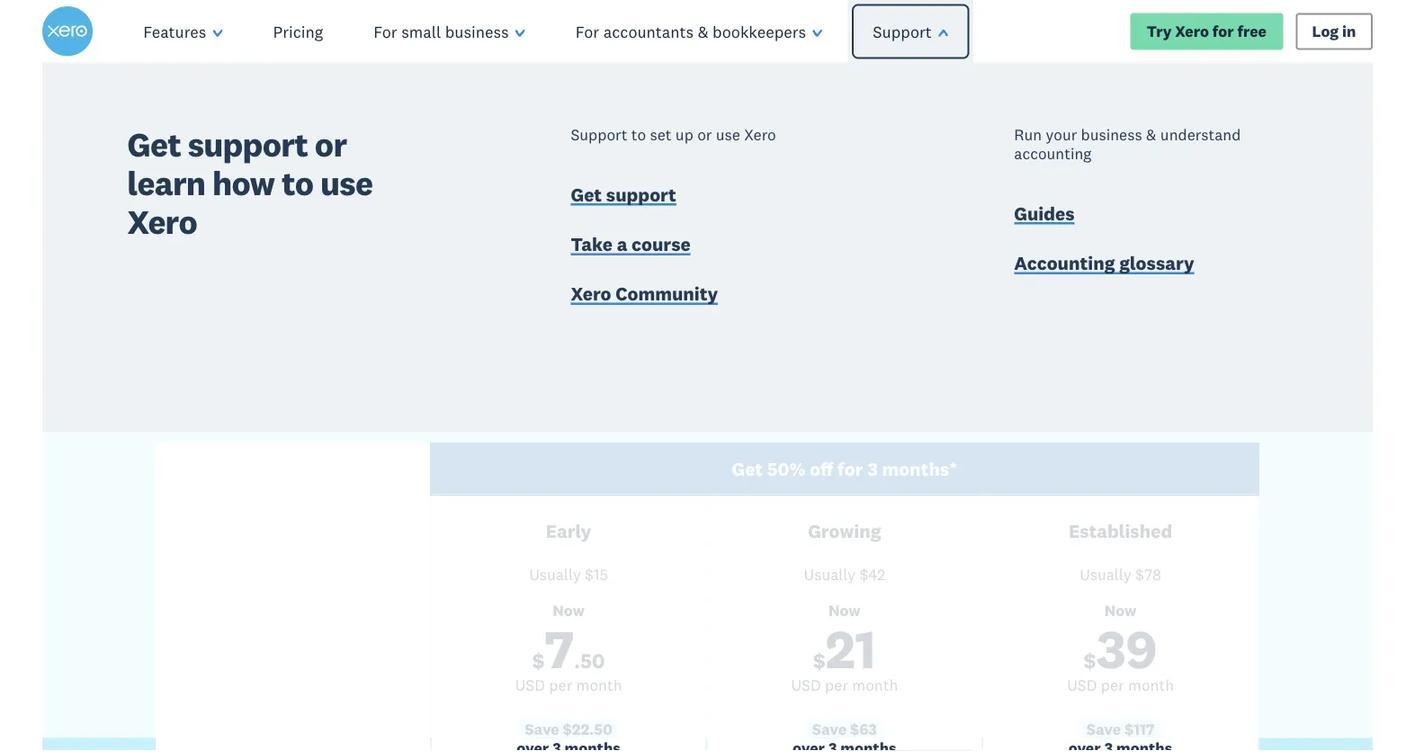 Task type: describe. For each thing, give the bounding box(es) containing it.
out
[[380, 243, 423, 279]]

month for 7
[[576, 675, 622, 695]]

support to set up or use xero
[[571, 125, 776, 144]]

2 vertical spatial support
[[819, 243, 921, 279]]

get for get 50% off for 3 months*
[[732, 458, 763, 481]]

growing
[[808, 519, 881, 542]]

pricing link
[[248, 0, 348, 63]]

.
[[574, 647, 580, 673]]

for accountants & bookkeepers
[[576, 21, 806, 42]]

and
[[706, 243, 754, 279]]

get support or learn how to use xero
[[127, 124, 373, 243]]

accounting glossary
[[1014, 251, 1194, 274]]

guides link
[[1014, 201, 1075, 229]]

usually $ 42
[[804, 565, 885, 584]]

$ inside $ 39
[[1084, 647, 1096, 673]]

to for set
[[631, 125, 646, 144]]

usually $ 78
[[1080, 565, 1161, 584]]

usd per month for 39
[[1067, 675, 1174, 695]]

log
[[1312, 21, 1339, 41]]

50
[[580, 647, 605, 673]]

get for get support or learn how to use xero
[[127, 124, 181, 165]]

try xero for free link
[[1130, 13, 1283, 50]]

month for 21
[[852, 675, 898, 695]]

usd for 21
[[791, 675, 821, 695]]

for for for small business
[[374, 21, 397, 42]]

now for 7
[[553, 601, 585, 620]]

xero homepage image
[[42, 6, 93, 57]]

suit
[[545, 125, 676, 220]]

per for 39
[[1101, 675, 1124, 695]]

early
[[546, 519, 592, 542]]

community
[[616, 282, 718, 305]]

0 vertical spatial use
[[716, 125, 740, 144]]

features button
[[118, 0, 248, 63]]

use inside get support or learn how to use xero
[[320, 162, 373, 204]]

months
[[601, 243, 699, 279]]

for inside try xero for free link
[[1213, 21, 1234, 41]]

1 horizontal spatial free
[[1237, 21, 1267, 41]]

usd per month for 7
[[515, 675, 622, 695]]

usually for 39
[[1080, 565, 1131, 584]]

try
[[1147, 21, 1172, 41]]

for for for accountants & bookkeepers
[[576, 21, 599, 42]]

7
[[545, 615, 574, 682]]

39
[[1096, 615, 1157, 682]]

usually for 21
[[804, 565, 856, 584]]

$ 21
[[813, 615, 876, 682]]

usually $ 15
[[529, 565, 608, 584]]

run your business & understand accounting
[[1014, 125, 1241, 163]]

xero community link
[[571, 281, 718, 310]]

try xero for free
[[1147, 21, 1267, 41]]

1 vertical spatial free
[[762, 243, 812, 279]]

$ 7 . 50
[[532, 615, 605, 682]]

month for 39
[[1128, 675, 1174, 695]]

plans
[[251, 125, 441, 220]]

up
[[675, 125, 693, 144]]

established
[[1069, 519, 1172, 542]]

business for your
[[1081, 125, 1142, 144]]

usd for 7
[[515, 675, 545, 695]]

per for 21
[[825, 675, 848, 695]]

accounting
[[1014, 144, 1092, 163]]

get 50% off for 3 months*
[[732, 458, 957, 481]]

$ inside $ 21
[[813, 647, 825, 673]]

xero community
[[571, 282, 718, 305]]

log in link
[[1296, 13, 1373, 50]]

up.
[[1139, 243, 1180, 279]]



Task type: vqa. For each thing, say whether or not it's contained in the screenshot.
usd per month associated with 39
yes



Task type: locate. For each thing, give the bounding box(es) containing it.
0 horizontal spatial 3
[[578, 243, 594, 279]]

per
[[549, 675, 572, 695], [825, 675, 848, 695], [1101, 675, 1124, 695]]

or inside get support or learn how to use xero
[[315, 124, 347, 165]]

2 month from the left
[[852, 675, 898, 695]]

$ 39
[[1084, 615, 1157, 682]]

in
[[1342, 21, 1356, 41]]

per for 7
[[549, 675, 572, 695]]

2 per from the left
[[825, 675, 848, 695]]

now down the usually $ 42
[[829, 601, 861, 620]]

on
[[430, 243, 463, 279]]

accounting
[[1014, 251, 1115, 274]]

xero
[[1175, 21, 1209, 41], [744, 125, 776, 144], [127, 201, 197, 243], [1026, 243, 1085, 279], [571, 282, 611, 305]]

for accountants & bookkeepers button
[[550, 0, 848, 63]]

for inside dropdown button
[[374, 21, 397, 42]]

1 vertical spatial get
[[571, 182, 602, 206]]

0 vertical spatial support
[[188, 124, 308, 165]]

now down 'usually $ 15' at the bottom of the page
[[553, 601, 585, 620]]

0 horizontal spatial usd per month
[[515, 675, 622, 695]]

usually for 7
[[529, 565, 581, 584]]

accounting glossary link
[[1014, 251, 1194, 279]]

for left accountants
[[576, 21, 599, 42]]

plans to suit your
[[251, 125, 863, 220]]

1 usd from the left
[[515, 675, 545, 695]]

$
[[585, 565, 594, 584], [860, 565, 868, 584], [1135, 565, 1144, 584], [532, 647, 545, 673], [813, 647, 825, 673], [1084, 647, 1096, 673]]

use
[[716, 125, 740, 144], [320, 162, 373, 204]]

support
[[873, 21, 932, 42], [571, 125, 627, 144]]

0 horizontal spatial for
[[535, 243, 571, 279]]

0 vertical spatial support
[[873, 21, 932, 42]]

1 horizontal spatial 3
[[867, 458, 878, 481]]

3 usd from the left
[[1067, 675, 1097, 695]]

for
[[1213, 21, 1234, 41], [535, 243, 571, 279], [837, 458, 863, 481]]

2 vertical spatial for
[[837, 458, 863, 481]]

business right the run
[[1081, 125, 1142, 144]]

get
[[127, 124, 181, 165], [571, 182, 602, 206], [732, 458, 763, 481]]

21
[[825, 615, 876, 682]]

0 horizontal spatial usd
[[515, 675, 545, 695]]

3 per from the left
[[1101, 675, 1124, 695]]

free right and
[[762, 243, 812, 279]]

support for get support
[[606, 182, 676, 206]]

a
[[617, 232, 627, 256]]

now for 21
[[829, 601, 861, 620]]

1 horizontal spatial support
[[873, 21, 932, 42]]

support for support to set up or use xero
[[571, 125, 627, 144]]

free left log
[[1237, 21, 1267, 41]]

2 horizontal spatial per
[[1101, 675, 1124, 695]]

take a course link
[[571, 232, 691, 260]]

1 vertical spatial 50%
[[767, 458, 805, 481]]

0 horizontal spatial usually
[[529, 565, 581, 584]]

1 horizontal spatial now
[[829, 601, 861, 620]]

for inside 'dropdown button'
[[576, 21, 599, 42]]

1 horizontal spatial usd per month
[[791, 675, 898, 695]]

1 vertical spatial use
[[320, 162, 373, 204]]

0 horizontal spatial month
[[576, 675, 622, 695]]

1 horizontal spatial get
[[571, 182, 602, 206]]

3 now from the left
[[1104, 601, 1137, 620]]

1 horizontal spatial per
[[825, 675, 848, 695]]

1 vertical spatial set
[[1092, 243, 1132, 279]]

how
[[212, 162, 275, 204]]

set
[[650, 125, 672, 144], [1092, 243, 1132, 279]]

get support link
[[571, 182, 676, 210]]

2 horizontal spatial now
[[1104, 601, 1137, 620]]

log in
[[1312, 21, 1356, 41]]

free
[[1237, 21, 1267, 41], [762, 243, 812, 279]]

0 vertical spatial business
[[445, 21, 509, 42]]

run
[[1014, 125, 1042, 144]]

business for small
[[445, 21, 509, 42]]

0 horizontal spatial &
[[698, 21, 708, 42]]

guides
[[1014, 201, 1075, 225]]

support for support
[[873, 21, 932, 42]]

usually down early
[[529, 565, 581, 584]]

usually down growing
[[804, 565, 856, 584]]

support button
[[841, 0, 980, 63]]

usually down established
[[1080, 565, 1131, 584]]

support
[[188, 124, 308, 165], [606, 182, 676, 206], [819, 243, 921, 279]]

0 horizontal spatial now
[[553, 601, 585, 620]]

1 horizontal spatial for
[[837, 458, 863, 481]]

understand
[[1160, 125, 1241, 144]]

0 horizontal spatial use
[[320, 162, 373, 204]]

0 vertical spatial &
[[698, 21, 708, 42]]

2 vertical spatial get
[[732, 458, 763, 481]]

3 usd per month from the left
[[1067, 675, 1174, 695]]

$ inside $ 7 . 50
[[532, 647, 545, 673]]

accountants
[[603, 21, 694, 42]]

xero inside get support or learn how to use xero
[[127, 201, 197, 243]]

business
[[445, 21, 509, 42], [1081, 125, 1142, 144]]

1 vertical spatial for
[[535, 243, 571, 279]]

now for 39
[[1104, 601, 1137, 620]]

now
[[553, 601, 585, 620], [829, 601, 861, 620], [1104, 601, 1137, 620]]

2 usd from the left
[[791, 675, 821, 695]]

1 horizontal spatial to
[[457, 125, 530, 220]]

months*
[[882, 458, 957, 481]]

to for suit
[[457, 125, 530, 220]]

2 horizontal spatial get
[[732, 458, 763, 481]]

0 horizontal spatial or
[[315, 124, 347, 165]]

1 horizontal spatial your
[[1046, 125, 1077, 144]]

to inside get support or learn how to use xero
[[282, 162, 313, 204]]

0 vertical spatial set
[[650, 125, 672, 144]]

&
[[698, 21, 708, 42], [1146, 125, 1156, 144]]

features
[[143, 21, 206, 42]]

1 horizontal spatial &
[[1146, 125, 1156, 144]]

get inside get support or learn how to use xero
[[127, 124, 181, 165]]

glossary
[[1119, 251, 1194, 274]]

1 horizontal spatial set
[[1092, 243, 1132, 279]]

3
[[578, 243, 594, 279], [867, 458, 878, 481]]

small
[[401, 21, 441, 42]]

support for get support or learn how to use xero
[[188, 124, 308, 165]]

1 month from the left
[[576, 675, 622, 695]]

take a course
[[571, 232, 691, 256]]

0 horizontal spatial support
[[188, 124, 308, 165]]

for small business
[[374, 21, 509, 42]]

set left the up.
[[1092, 243, 1132, 279]]

usd
[[515, 675, 545, 695], [791, 675, 821, 695], [1067, 675, 1097, 695]]

3 usually from the left
[[1080, 565, 1131, 584]]

42
[[868, 565, 885, 584]]

1 horizontal spatial month
[[852, 675, 898, 695]]

for
[[374, 21, 397, 42], [576, 21, 599, 42]]

& left 'understand'
[[1146, 125, 1156, 144]]

2 horizontal spatial usd per month
[[1067, 675, 1174, 695]]

month
[[576, 675, 622, 695], [852, 675, 898, 695], [1128, 675, 1174, 695]]

1 horizontal spatial 50%
[[767, 458, 805, 481]]

getting
[[928, 243, 1019, 279]]

1 horizontal spatial usually
[[804, 565, 856, 584]]

& inside "run your business & understand accounting"
[[1146, 125, 1156, 144]]

for left small
[[374, 21, 397, 42]]

1 usd per month from the left
[[515, 675, 622, 695]]

0 vertical spatial 3
[[578, 243, 594, 279]]

for right the try
[[1213, 21, 1234, 41]]

2 horizontal spatial support
[[819, 243, 921, 279]]

1 horizontal spatial or
[[697, 125, 712, 144]]

usually
[[529, 565, 581, 584], [804, 565, 856, 584], [1080, 565, 1131, 584]]

get for get support
[[571, 182, 602, 206]]

for left a
[[535, 243, 571, 279]]

0 horizontal spatial for
[[374, 21, 397, 42]]

0 vertical spatial get
[[127, 124, 181, 165]]

for right off
[[837, 458, 863, 481]]

for small business button
[[348, 0, 550, 63]]

2 horizontal spatial usually
[[1080, 565, 1131, 584]]

2 horizontal spatial month
[[1128, 675, 1174, 695]]

78
[[1144, 565, 1161, 584]]

get support
[[571, 182, 676, 206]]

course
[[632, 232, 691, 256]]

1 usually from the left
[[529, 565, 581, 584]]

1 vertical spatial 3
[[867, 458, 878, 481]]

take
[[571, 232, 613, 256]]

or
[[315, 124, 347, 165], [697, 125, 712, 144]]

2 horizontal spatial to
[[631, 125, 646, 144]]

1 vertical spatial business
[[1081, 125, 1142, 144]]

0 horizontal spatial get
[[127, 124, 181, 165]]

15
[[594, 565, 608, 584]]

usd per month
[[515, 675, 622, 695], [791, 675, 898, 695], [1067, 675, 1174, 695]]

business right small
[[445, 21, 509, 42]]

business inside dropdown button
[[445, 21, 509, 42]]

1 for from the left
[[374, 21, 397, 42]]

0 horizontal spatial your
[[692, 125, 847, 220]]

2 usually from the left
[[804, 565, 856, 584]]

1 vertical spatial support
[[571, 125, 627, 144]]

your
[[1046, 125, 1077, 144], [692, 125, 847, 220]]

0 horizontal spatial set
[[650, 125, 672, 144]]

& right accountants
[[698, 21, 708, 42]]

2 horizontal spatial for
[[1213, 21, 1234, 41]]

don't
[[235, 243, 306, 279]]

off
[[810, 458, 833, 481]]

1 vertical spatial support
[[606, 182, 676, 206]]

your inside "run your business & understand accounting"
[[1046, 125, 1077, 144]]

don't miss out on 50% for 3 months and free support getting xero set up.
[[235, 243, 1180, 279]]

3 month from the left
[[1128, 675, 1174, 695]]

set left up
[[650, 125, 672, 144]]

0 vertical spatial for
[[1213, 21, 1234, 41]]

0 horizontal spatial support
[[571, 125, 627, 144]]

use right up
[[716, 125, 740, 144]]

now down usually $ 78 on the right bottom
[[1104, 601, 1137, 620]]

3 left months*
[[867, 458, 878, 481]]

1 vertical spatial &
[[1146, 125, 1156, 144]]

bookkeepers
[[713, 21, 806, 42]]

50% left off
[[767, 458, 805, 481]]

1 per from the left
[[549, 675, 572, 695]]

1 horizontal spatial business
[[1081, 125, 1142, 144]]

50%
[[470, 243, 528, 279], [767, 458, 805, 481]]

1 horizontal spatial use
[[716, 125, 740, 144]]

usd for 39
[[1067, 675, 1097, 695]]

support inside get support or learn how to use xero
[[188, 124, 308, 165]]

0 horizontal spatial per
[[549, 675, 572, 695]]

0 horizontal spatial business
[[445, 21, 509, 42]]

1 horizontal spatial support
[[606, 182, 676, 206]]

0 horizontal spatial to
[[282, 162, 313, 204]]

2 for from the left
[[576, 21, 599, 42]]

0 vertical spatial free
[[1237, 21, 1267, 41]]

pricing
[[273, 21, 323, 42]]

learn
[[127, 162, 205, 204]]

miss
[[313, 243, 373, 279]]

support inside dropdown button
[[873, 21, 932, 42]]

use up miss
[[320, 162, 373, 204]]

2 now from the left
[[829, 601, 861, 620]]

3 left a
[[578, 243, 594, 279]]

2 usd per month from the left
[[791, 675, 898, 695]]

0 horizontal spatial 50%
[[470, 243, 528, 279]]

0 vertical spatial 50%
[[470, 243, 528, 279]]

0 horizontal spatial free
[[762, 243, 812, 279]]

to
[[631, 125, 646, 144], [457, 125, 530, 220], [282, 162, 313, 204]]

usd per month for 21
[[791, 675, 898, 695]]

2 horizontal spatial usd
[[1067, 675, 1097, 695]]

50% right on
[[470, 243, 528, 279]]

1 horizontal spatial usd
[[791, 675, 821, 695]]

business inside "run your business & understand accounting"
[[1081, 125, 1142, 144]]

1 horizontal spatial for
[[576, 21, 599, 42]]

& inside for accountants & bookkeepers 'dropdown button'
[[698, 21, 708, 42]]

1 now from the left
[[553, 601, 585, 620]]



